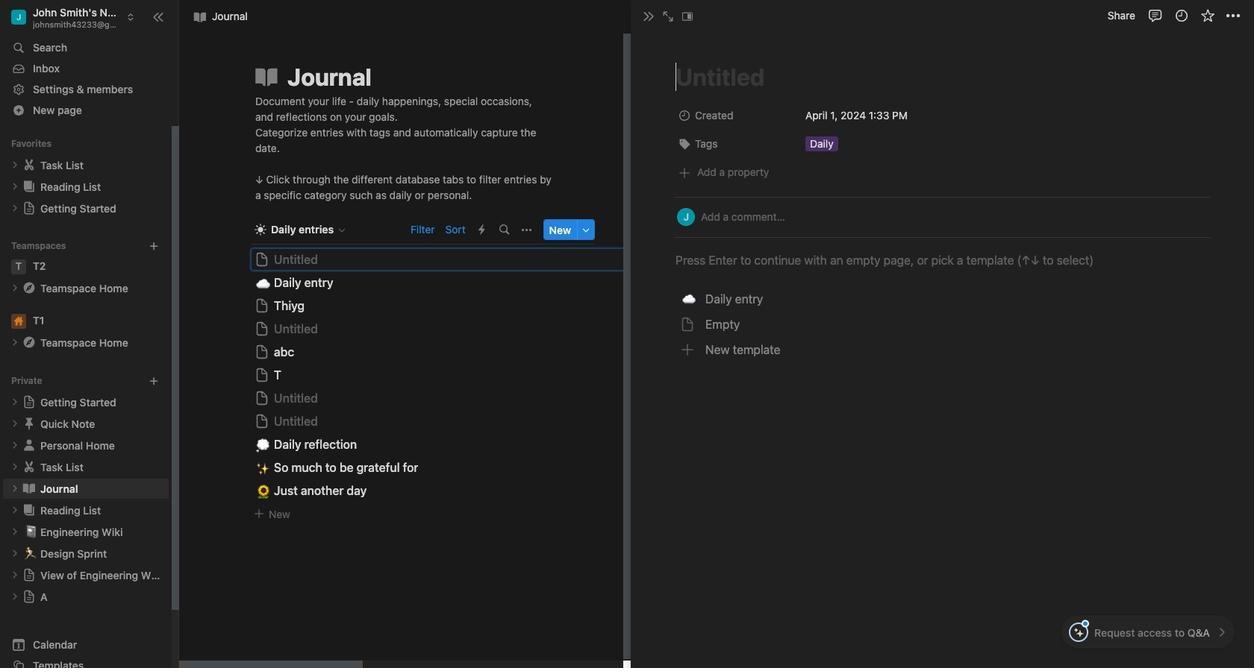 Task type: vqa. For each thing, say whether or not it's contained in the screenshot.
the topmost Open icon
no



Task type: describe. For each thing, give the bounding box(es) containing it.
1 open image from the top
[[10, 338, 19, 347]]

change page icon image for 2nd open icon
[[22, 179, 37, 194]]

page properties table
[[674, 103, 1211, 160]]

updates image inside "side peek" region
[[1174, 8, 1189, 23]]

2 open image from the top
[[10, 182, 19, 191]]

✨ image
[[256, 459, 271, 478]]

open in full page image
[[662, 10, 674, 22]]

new teamspace image
[[149, 241, 159, 251]]

5 open image from the top
[[10, 571, 19, 580]]

9 open image from the top
[[10, 550, 19, 559]]

change page icon image for 5th open image
[[22, 569, 36, 583]]

change page icon image for 10th open icon
[[22, 591, 36, 604]]

change page icon image for 8th open icon from the bottom
[[22, 202, 36, 215]]

add a page image
[[149, 376, 159, 387]]

change page icon image for 6th open icon from the bottom
[[22, 396, 36, 409]]

📓 image
[[24, 524, 37, 541]]

close image
[[643, 10, 655, 22]]

change page icon image for fourth open icon from the bottom
[[22, 438, 37, 453]]

5 open image from the top
[[10, 398, 19, 407]]

change page icon image for 4th open image from the bottom
[[22, 460, 37, 475]]

t image
[[11, 260, 26, 275]]

10 open image from the top
[[10, 593, 19, 602]]

6 open image from the top
[[10, 420, 19, 429]]

change page icon image for 5th open icon from the bottom
[[22, 417, 37, 432]]

change page icon image for 8th open icon from the top of the page
[[22, 482, 37, 497]]

close sidebar image
[[152, 11, 164, 23]]

1 open image from the top
[[10, 161, 19, 170]]

change page icon image for third open image from the bottom
[[22, 503, 37, 518]]

3 open image from the top
[[10, 204, 19, 213]]

7 open image from the top
[[10, 441, 19, 450]]

2 open image from the top
[[10, 463, 19, 472]]



Task type: locate. For each thing, give the bounding box(es) containing it.
change page icon image for 1st open icon from the top of the page
[[22, 158, 37, 173]]

4 open image from the top
[[10, 528, 19, 537]]

menu inside "side peek" region
[[674, 288, 1211, 362]]

updates image
[[1174, 8, 1189, 23], [1176, 9, 1191, 24]]

☁️ image
[[256, 274, 271, 292]]

4 open image from the top
[[10, 284, 19, 293]]

2 row from the top
[[674, 132, 1211, 160]]

🏃 image
[[24, 545, 37, 562]]

comments image
[[1148, 8, 1163, 23]]

side peek region
[[626, 0, 1254, 669]]

🌻 image
[[256, 482, 271, 501]]

3 open image from the top
[[10, 506, 19, 515]]

💭 image
[[256, 436, 271, 454]]

change page icon image for seventh open icon from the bottom of the page
[[22, 281, 37, 296]]

open image
[[10, 338, 19, 347], [10, 463, 19, 472], [10, 506, 19, 515], [10, 528, 19, 537], [10, 571, 19, 580]]

1 row from the top
[[674, 103, 1211, 132]]

change page icon image
[[253, 63, 280, 90], [22, 158, 37, 173], [22, 179, 37, 194], [22, 202, 36, 215], [22, 281, 37, 296], [22, 335, 37, 350], [22, 396, 36, 409], [22, 417, 37, 432], [22, 438, 37, 453], [22, 460, 37, 475], [22, 482, 37, 497], [22, 503, 37, 518], [22, 569, 36, 583], [22, 591, 36, 604]]

change page icon image for first open image from the top
[[22, 335, 37, 350]]

create and view automations image
[[479, 225, 485, 235]]

8 open image from the top
[[10, 485, 19, 494]]

menu
[[674, 288, 1211, 362]]

favorite image
[[1200, 8, 1215, 23], [1202, 9, 1217, 24]]

open image
[[10, 161, 19, 170], [10, 182, 19, 191], [10, 204, 19, 213], [10, 284, 19, 293], [10, 398, 19, 407], [10, 420, 19, 429], [10, 441, 19, 450], [10, 485, 19, 494], [10, 550, 19, 559], [10, 593, 19, 602]]

row
[[674, 103, 1211, 132], [674, 132, 1211, 160]]



